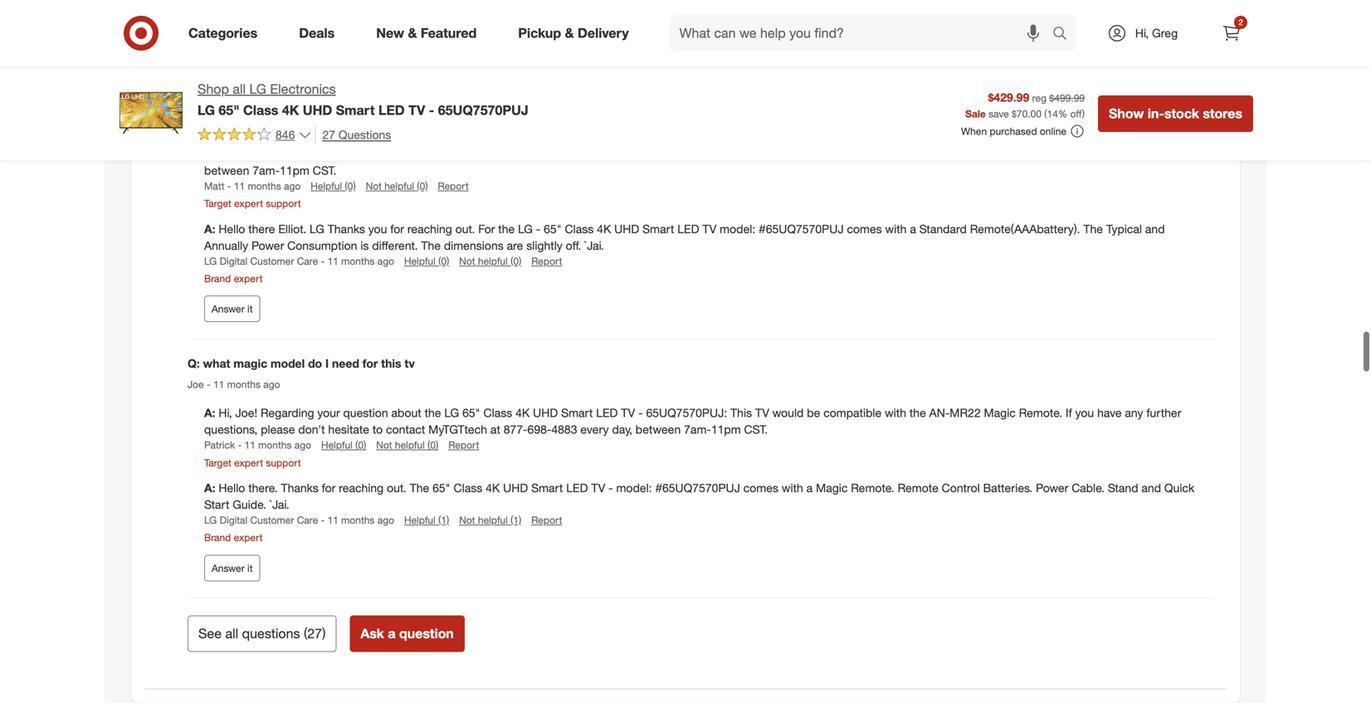 Task type: vqa. For each thing, say whether or not it's contained in the screenshot.
Cups
no



Task type: locate. For each thing, give the bounding box(es) containing it.
2 digital from the top
[[220, 514, 247, 526]]

(1) inside not helpful  (1) button
[[511, 514, 521, 526]]

1 digital from the top
[[220, 255, 247, 267]]

0 vertical spatial and
[[1145, 221, 1165, 236]]

not helpful  (0) for are
[[459, 255, 521, 267]]

about inside hi, joe! regarding your question about the lg 65" class 4k uhd smart led tv - 65uq7570puj: this tv would be compatible with the an-mr22 magic remote. if you have any further questions, please don't hesitate to contact mytgttech at 877-698-4883 every day, between 7am-11pm cst.
[[391, 406, 421, 420]]

deals
[[299, 25, 335, 41]]

hello for annually
[[219, 221, 245, 236]]

for right thanks
[[306, 97, 319, 111]]

class inside hello there elliot. lg thanks you for reaching out. for the lg - 65" class 4k uhd smart led tv model: #65uq7570puj comes with a standard remote(aaabattery). the typical and annually power consumption is different. the dimensions are slightly off. `jai.
[[565, 221, 594, 236]]

any left further
[[1125, 406, 1143, 420]]

65uq8000aub
[[277, 113, 357, 128], [706, 113, 785, 128], [981, 113, 1061, 128], [424, 130, 504, 144], [204, 147, 284, 161]]

846 link
[[198, 125, 312, 145]]

27 questions
[[322, 127, 391, 142]]

reaching
[[323, 97, 367, 111], [407, 221, 452, 236], [339, 481, 384, 495]]

2 vertical spatial reaching
[[339, 481, 384, 495]]

0 vertical spatial mytgttech
[[985, 147, 1044, 161]]

class up "off."
[[565, 221, 594, 236]]

4k inside hello there. thanks for reaching out. the 65" class 4k uhd smart led tv - model:   #65uq7570puj comes with a magic remote. remote control batteries. power cable. stand and quick start guide. `jai.
[[486, 481, 500, 495]]

1 vertical spatial at
[[491, 422, 500, 437]]

out. inside hello there. thanks for reaching out. the 65" class 4k uhd smart led tv - model:   #65uq7570puj comes with a magic remote. remote control batteries. power cable. stand and quick start guide. `jai.
[[387, 481, 407, 495]]

helpful right helpful  (1)
[[478, 514, 508, 526]]

for left "this"
[[363, 356, 378, 371]]

1 vertical spatial all
[[225, 625, 238, 641]]

you inside hello there elliot. lg thanks you for reaching out. for the lg - 65" class 4k uhd smart led tv model: #65uq7570puj comes with a standard remote(aaabattery). the typical and annually power consumption is different. the dimensions are slightly off. `jai.
[[368, 221, 387, 236]]

4k inside hi elliott, thanks for reaching out about lg 65" class 4k uhd smart led tv - 65uq7570puj.     these below are the differences on the 2 tv based on the lg site.  annual power consumption  65uq8000aub 152 kwh/y   65uq7570puj 249kwh/y  typical power consumption   65uq8000aub 82w  65uq7570puj 135w  ai sound  65uq8000aub ai sound pro 65uq7570puj ai sound  voice assistants  65uq8000aub google assistant / alexa built-in   65uq7570puj google assistant / alexa ready (magic remote purchase necessary)  remote 65uq8000aub magic remote w/ magic tap (nfc)  65uq7570puj standard remote    if you have any additional questions, we welcome you to contact mytgttech at 833-848-8324 every day, between 7am-11pm cst.
[[495, 97, 509, 111]]

0 vertical spatial between
[[204, 163, 249, 178]]

remote. inside hello there. thanks for reaching out. the 65" class 4k uhd smart led tv - model:   #65uq7570puj comes with a magic remote. remote control batteries. power cable. stand and quick start guide. `jai.
[[851, 481, 895, 495]]

magic inside hi, joe! regarding your question about the lg 65" class 4k uhd smart led tv - 65uq7570puj: this tv would be compatible with the an-mr22 magic remote. if you have any further questions, please don't hesitate to contact mytgttech at 877-698-4883 every day, between 7am-11pm cst.
[[984, 406, 1016, 420]]

between down 65uq7570puj:
[[636, 422, 681, 437]]

0 vertical spatial a
[[910, 221, 916, 236]]

1 brand expert from the top
[[204, 272, 263, 285]]

led inside hello there elliot. lg thanks you for reaching out. for the lg - 65" class 4k uhd smart led tv model: #65uq7570puj comes with a standard remote(aaabattery). the typical and annually power consumption is different. the dimensions are slightly off. `jai.
[[678, 221, 699, 236]]

target expert support for there
[[204, 197, 301, 210]]

sound down based
[[944, 113, 978, 128]]

1 horizontal spatial at
[[1047, 147, 1057, 161]]

remote left 'control'
[[898, 481, 939, 495]]

between inside hi elliott, thanks for reaching out about lg 65" class 4k uhd smart led tv - 65uq7570puj.     these below are the differences on the 2 tv based on the lg site.  annual power consumption  65uq8000aub 152 kwh/y   65uq7570puj 249kwh/y  typical power consumption   65uq8000aub 82w  65uq7570puj 135w  ai sound  65uq8000aub ai sound pro 65uq7570puj ai sound  voice assistants  65uq8000aub google assistant / alexa built-in   65uq7570puj google assistant / alexa ready (magic remote purchase necessary)  remote 65uq8000aub magic remote w/ magic tap (nfc)  65uq7570puj standard remote    if you have any additional questions, we welcome you to contact mytgttech at 833-848-8324 every day, between 7am-11pm cst.
[[204, 163, 249, 178]]

report button up not helpful  (1)
[[448, 438, 479, 452]]

at inside hi elliott, thanks for reaching out about lg 65" class 4k uhd smart led tv - 65uq7570puj.     these below are the differences on the 2 tv based on the lg site.  annual power consumption  65uq8000aub 152 kwh/y   65uq7570puj 249kwh/y  typical power consumption   65uq8000aub 82w  65uq7570puj 135w  ai sound  65uq8000aub ai sound pro 65uq7570puj ai sound  voice assistants  65uq8000aub google assistant / alexa built-in   65uq7570puj google assistant / alexa ready (magic remote purchase necessary)  remote 65uq8000aub magic remote w/ magic tap (nfc)  65uq7570puj standard remote    if you have any additional questions, we welcome you to contact mytgttech at 833-848-8324 every day, between 7am-11pm cst.
[[1047, 147, 1057, 161]]

answer it button down start
[[204, 555, 260, 581]]

0 horizontal spatial question
[[343, 406, 388, 420]]

ask a question
[[361, 625, 454, 641]]

regarding
[[261, 406, 314, 420]]

if inside hi elliott, thanks for reaching out about lg 65" class 4k uhd smart led tv - 65uq7570puj.     these below are the differences on the 2 tv based on the lg site.  annual power consumption  65uq8000aub 152 kwh/y   65uq7570puj 249kwh/y  typical power consumption   65uq8000aub 82w  65uq7570puj 135w  ai sound  65uq8000aub ai sound pro 65uq7570puj ai sound  voice assistants  65uq8000aub google assistant / alexa built-in   65uq7570puj google assistant / alexa ready (magic remote purchase necessary)  remote 65uq8000aub magic remote w/ magic tap (nfc)  65uq7570puj standard remote    if you have any additional questions, we welcome you to contact mytgttech at 833-848-8324 every day, between 7am-11pm cst.
[[647, 147, 654, 161]]

at left '833-'
[[1047, 147, 1057, 161]]

1 vertical spatial hi,
[[219, 406, 232, 420]]

based
[[942, 97, 974, 111]]

smart inside hello there. thanks for reaching out. the 65" class 4k uhd smart led tv - model:   #65uq7570puj comes with a magic remote. remote control batteries. power cable. stand and quick start guide. `jai.
[[531, 481, 563, 495]]

/ left the built-
[[599, 130, 603, 144]]

0 vertical spatial hello
[[219, 221, 245, 236]]

answer for start
[[212, 562, 245, 574]]

on
[[879, 97, 892, 111], [977, 97, 991, 111]]

elliot.
[[278, 221, 306, 236]]

2
[[1239, 17, 1243, 27], [915, 97, 921, 111]]

an-
[[929, 406, 950, 420]]

mytgttech left 877-
[[428, 422, 487, 437]]

every inside hi elliott, thanks for reaching out about lg 65" class 4k uhd smart led tv - 65uq7570puj.     these below are the differences on the 2 tv based on the lg site.  annual power consumption  65uq8000aub 152 kwh/y   65uq7570puj 249kwh/y  typical power consumption   65uq8000aub 82w  65uq7570puj 135w  ai sound  65uq8000aub ai sound pro 65uq7570puj ai sound  voice assistants  65uq8000aub google assistant / alexa built-in   65uq7570puj google assistant / alexa ready (magic remote purchase necessary)  remote 65uq8000aub magic remote w/ magic tap (nfc)  65uq7570puj standard remote    if you have any additional questions, we welcome you to contact mytgttech at 833-848-8324 every day, between 7am-11pm cst.
[[1137, 147, 1165, 161]]

you up is
[[368, 221, 387, 236]]

0 horizontal spatial 2
[[915, 97, 921, 111]]

&
[[408, 25, 417, 41], [565, 25, 574, 41]]

1 vertical spatial not helpful  (0) button
[[459, 254, 521, 268]]

brand expert down annually
[[204, 272, 263, 285]]

(nfc)
[[439, 147, 468, 161]]

there.
[[248, 481, 278, 495]]

lg
[[249, 81, 266, 97], [424, 97, 439, 111], [1014, 97, 1028, 111], [198, 102, 215, 118], [310, 221, 324, 236], [518, 221, 533, 236], [204, 255, 217, 267], [444, 406, 459, 420], [204, 514, 217, 526]]

2 brand from the top
[[204, 531, 231, 544]]

not helpful  (0) down w/
[[366, 180, 428, 192]]

care for `jai.
[[297, 514, 318, 526]]

typical down 8324
[[1106, 221, 1142, 236]]

2 customer from the top
[[250, 514, 294, 526]]

not helpful  (0) for to
[[376, 439, 438, 451]]

helpful for the
[[404, 255, 436, 267]]

question
[[343, 406, 388, 420], [399, 625, 454, 641]]

helpful for 65uq7570puj
[[385, 180, 414, 192]]

0 vertical spatial are
[[778, 97, 795, 111]]

care
[[297, 255, 318, 267], [297, 514, 318, 526]]

report for contact
[[448, 439, 479, 451]]

0 horizontal spatial 7am-
[[253, 163, 280, 178]]

not helpful  (0)
[[366, 180, 428, 192], [459, 255, 521, 267], [376, 439, 438, 451]]

helpful  (0) down hesitate
[[321, 439, 366, 451]]

1 horizontal spatial assistant
[[801, 130, 848, 144]]

out
[[371, 97, 387, 111]]

1 target expert support from the top
[[204, 197, 301, 210]]

it
[[247, 303, 253, 315], [247, 562, 253, 574]]

cst. inside hi elliott, thanks for reaching out about lg 65" class 4k uhd smart led tv - 65uq7570puj.     these below are the differences on the 2 tv based on the lg site.  annual power consumption  65uq8000aub 152 kwh/y   65uq7570puj 249kwh/y  typical power consumption   65uq8000aub 82w  65uq7570puj 135w  ai sound  65uq8000aub ai sound pro 65uq7570puj ai sound  voice assistants  65uq8000aub google assistant / alexa built-in   65uq7570puj google assistant / alexa ready (magic remote purchase necessary)  remote 65uq8000aub magic remote w/ magic tap (nfc)  65uq7570puj standard remote    if you have any additional questions, we welcome you to contact mytgttech at 833-848-8324 every day, between 7am-11pm cst.
[[313, 163, 337, 178]]

1 vertical spatial brand
[[204, 531, 231, 544]]

don't
[[298, 422, 325, 437]]

3 a: from the top
[[204, 406, 219, 420]]

1 vertical spatial have
[[1097, 406, 1122, 420]]

0 horizontal spatial any
[[707, 147, 725, 161]]

months inside q: what magic model do i need for this tv joe - 11 months ago
[[227, 378, 261, 391]]

at inside hi, joe! regarding your question about the lg 65" class 4k uhd smart led tv - 65uq7570puj: this tv would be compatible with the an-mr22 magic remote. if you have any further questions, please don't hesitate to contact mytgttech at 877-698-4883 every day, between 7am-11pm cst.
[[491, 422, 500, 437]]

$429.99 reg $499.99 sale save $ 70.00 ( 14 % off )
[[966, 90, 1085, 120]]

mytgttech
[[985, 147, 1044, 161], [428, 422, 487, 437]]

for inside hello there elliot. lg thanks you for reaching out. for the lg - 65" class 4k uhd smart led tv model: #65uq7570puj comes with a standard remote(aaabattery). the typical and annually power consumption is different. the dimensions are slightly off. `jai.
[[390, 221, 404, 236]]

report for slightly
[[531, 255, 562, 267]]

0 vertical spatial support
[[266, 197, 301, 210]]

65" inside hi, joe! regarding your question about the lg 65" class 4k uhd smart led tv - 65uq7570puj: this tv would be compatible with the an-mr22 magic remote. if you have any further questions, please don't hesitate to contact mytgttech at 877-698-4883 every day, between 7am-11pm cst.
[[462, 406, 480, 420]]

lg digital customer care - 11 months ago for `jai.
[[204, 514, 394, 526]]

1 horizontal spatial if
[[1066, 406, 1072, 420]]

model: inside hello there elliot. lg thanks you for reaching out. for the lg - 65" class 4k uhd smart led tv model: #65uq7570puj comes with a standard remote(aaabattery). the typical and annually power consumption is different. the dimensions are slightly off. `jai.
[[720, 221, 756, 236]]

1 vertical spatial mytgttech
[[428, 422, 487, 437]]

1 vertical spatial not helpful  (0)
[[459, 255, 521, 267]]

1 vertical spatial between
[[636, 422, 681, 437]]

comes down this
[[744, 481, 779, 495]]

0 vertical spatial #65uq7570puj
[[759, 221, 844, 236]]

1 answer it from the top
[[212, 303, 253, 315]]

0 vertical spatial out.
[[455, 221, 475, 236]]

0 horizontal spatial model:
[[616, 481, 652, 495]]

report for 249kwh/y
[[438, 180, 469, 192]]

comes down welcome
[[847, 221, 882, 236]]

1 vertical spatial answer
[[212, 562, 245, 574]]

1 vertical spatial lg digital customer care - 11 months ago
[[204, 514, 394, 526]]

reaching down hesitate
[[339, 481, 384, 495]]

not helpful  (0) button
[[366, 179, 428, 193], [459, 254, 521, 268], [376, 438, 438, 452]]

ai down thanks
[[285, 130, 296, 144]]

target expert support for there.
[[204, 456, 301, 469]]

any inside hi, joe! regarding your question about the lg 65" class 4k uhd smart led tv - 65uq7570puj: this tv would be compatible with the an-mr22 magic remote. if you have any further questions, please don't hesitate to contact mytgttech at 877-698-4883 every day, between 7am-11pm cst.
[[1125, 406, 1143, 420]]

support up elliot.
[[266, 197, 301, 210]]

0 vertical spatial answer it
[[212, 303, 253, 315]]

0 vertical spatial every
[[1137, 147, 1165, 161]]

comes inside hello there elliot. lg thanks you for reaching out. for the lg - 65" class 4k uhd smart led tv model: #65uq7570puj comes with a standard remote(aaabattery). the typical and annually power consumption is different. the dimensions are slightly off. `jai.
[[847, 221, 882, 236]]

answer
[[212, 303, 245, 315], [212, 562, 245, 574]]

2 answer it button from the top
[[204, 555, 260, 581]]

support for thanks
[[266, 456, 301, 469]]

for
[[306, 97, 319, 111], [390, 221, 404, 236], [363, 356, 378, 371], [322, 481, 336, 495]]

expert
[[234, 197, 263, 210], [234, 272, 263, 285], [234, 456, 263, 469], [234, 531, 263, 544]]

27
[[322, 127, 335, 142], [307, 625, 322, 641]]

a: up annually
[[204, 221, 219, 236]]

0 vertical spatial about
[[391, 97, 421, 111]]

1 horizontal spatial )
[[1082, 107, 1085, 120]]

- inside hello there. thanks for reaching out. the 65" class 4k uhd smart led tv - model:   #65uq7570puj comes with a magic remote. remote control batteries. power cable. stand and quick start guide. `jai.
[[609, 481, 613, 495]]

model:
[[720, 221, 756, 236], [616, 481, 652, 495]]

remote
[[965, 130, 1006, 144], [1123, 130, 1164, 144], [322, 147, 363, 161], [603, 147, 644, 161], [898, 481, 939, 495]]

4 a: from the top
[[204, 481, 219, 495]]

on right based
[[977, 97, 991, 111]]

1 vertical spatial 11pm
[[711, 422, 741, 437]]

0 horizontal spatial &
[[408, 25, 417, 41]]

27 right questions
[[307, 625, 322, 641]]

1 horizontal spatial day,
[[1168, 147, 1189, 161]]

1 vertical spatial question
[[399, 625, 454, 641]]

11pm inside hi elliott, thanks for reaching out about lg 65" class 4k uhd smart led tv - 65uq7570puj.     these below are the differences on the 2 tv based on the lg site.  annual power consumption  65uq8000aub 152 kwh/y   65uq7570puj 249kwh/y  typical power consumption   65uq8000aub 82w  65uq7570puj 135w  ai sound  65uq8000aub ai sound pro 65uq7570puj ai sound  voice assistants  65uq8000aub google assistant / alexa built-in   65uq7570puj google assistant / alexa ready (magic remote purchase necessary)  remote 65uq8000aub magic remote w/ magic tap (nfc)  65uq7570puj standard remote    if you have any additional questions, we welcome you to contact mytgttech at 833-848-8324 every day, between 7am-11pm cst.
[[280, 163, 309, 178]]

2 answer from the top
[[212, 562, 245, 574]]

65uq7570puj.
[[626, 97, 706, 111]]

2 it from the top
[[247, 562, 253, 574]]

customer for power
[[250, 255, 294, 267]]

0 vertical spatial (
[[1045, 107, 1047, 120]]

months down please on the bottom left
[[258, 439, 292, 451]]

0 horizontal spatial assistant
[[548, 130, 596, 144]]

hello up annually
[[219, 221, 245, 236]]

0 vertical spatial with
[[885, 221, 907, 236]]

standard down 249kwh/y
[[553, 147, 600, 161]]

#65uq7570puj inside hello there. thanks for reaching out. the 65" class 4k uhd smart led tv - model:   #65uq7570puj comes with a magic remote. remote control batteries. power cable. stand and quick start guide. `jai.
[[655, 481, 740, 495]]

1 horizontal spatial question
[[399, 625, 454, 641]]

class
[[463, 97, 492, 111], [243, 102, 278, 118], [565, 221, 594, 236], [484, 406, 512, 420], [454, 481, 482, 495]]

power
[[1095, 97, 1127, 111], [597, 113, 629, 128], [252, 238, 284, 253], [1036, 481, 1069, 495]]

1 vertical spatial brand expert
[[204, 531, 263, 544]]

1 horizontal spatial (
[[1045, 107, 1047, 120]]

2 brand expert from the top
[[204, 531, 263, 544]]

sound up necessary)
[[1078, 113, 1112, 128]]

every right 8324
[[1137, 147, 1165, 161]]

0 vertical spatial )
[[1082, 107, 1085, 120]]

you up cable.
[[1076, 406, 1094, 420]]

shop
[[198, 81, 229, 97]]

not helpful  (0) up helpful  (1)
[[376, 439, 438, 451]]

assistant up we
[[801, 130, 848, 144]]

class inside hi, joe! regarding your question about the lg 65" class 4k uhd smart led tv - 65uq7570puj: this tv would be compatible with the an-mr22 magic remote. if you have any further questions, please don't hesitate to contact mytgttech at 877-698-4883 every day, between 7am-11pm cst.
[[484, 406, 512, 420]]

class inside hi elliott, thanks for reaching out about lg 65" class 4k uhd smart led tv - 65uq7570puj.     these below are the differences on the 2 tv based on the lg site.  annual power consumption  65uq8000aub 152 kwh/y   65uq7570puj 249kwh/y  typical power consumption   65uq8000aub 82w  65uq7570puj 135w  ai sound  65uq8000aub ai sound pro 65uq7570puj ai sound  voice assistants  65uq8000aub google assistant / alexa built-in   65uq7570puj google assistant / alexa ready (magic remote purchase necessary)  remote 65uq8000aub magic remote w/ magic tap (nfc)  65uq7570puj standard remote    if you have any additional questions, we welcome you to contact mytgttech at 833-848-8324 every day, between 7am-11pm cst.
[[463, 97, 492, 111]]

for inside q: what magic model do i need for this tv joe - 11 months ago
[[363, 356, 378, 371]]

1 support from the top
[[266, 197, 301, 210]]

152
[[360, 113, 380, 128]]

digital down guide.
[[220, 514, 247, 526]]

the inside hello there elliot. lg thanks you for reaching out. for the lg - 65" class 4k uhd smart led tv model: #65uq7570puj comes with a standard remote(aaabattery). the typical and annually power consumption is different. the dimensions are slightly off. `jai.
[[498, 221, 515, 236]]

ready
[[891, 130, 924, 144]]

are up 82w
[[778, 97, 795, 111]]

1 horizontal spatial on
[[977, 97, 991, 111]]

customer down 'there'
[[250, 255, 294, 267]]

2 vertical spatial not helpful  (0)
[[376, 439, 438, 451]]

joe!
[[235, 406, 257, 420]]

2 (1) from the left
[[511, 514, 521, 526]]

magic
[[287, 147, 319, 161], [382, 147, 414, 161], [984, 406, 1016, 420], [816, 481, 848, 495]]

0 horizontal spatial if
[[647, 147, 654, 161]]

& for pickup
[[565, 25, 574, 41]]

have
[[679, 147, 703, 161], [1097, 406, 1122, 420]]

0 horizontal spatial a
[[388, 625, 396, 641]]

the inside hello there. thanks for reaching out. the 65" class 4k uhd smart led tv - model:   #65uq7570puj comes with a magic remote. remote control batteries. power cable. stand and quick start guide. `jai.
[[410, 481, 429, 495]]

not down "this"
[[376, 439, 392, 451]]

1 brand from the top
[[204, 272, 231, 285]]

expert for hi elliott, thanks for reaching out about lg 65" class 4k uhd smart led tv - 65uq7570puj.     these below are the differences on the 2 tv based on the lg site.  annual power consumption  65uq8000aub 152 kwh/y   65uq7570puj 249kwh/y  typical power consumption   65uq8000aub 82w  65uq7570puj 135w  ai sound  65uq8000aub ai sound pro 65uq7570puj ai sound  voice assistants  65uq8000aub google assistant / alexa built-in   65uq7570puj google assistant / alexa ready (magic remote purchase necessary)  remote 65uq8000aub magic remote w/ magic tap (nfc)  65uq7570puj standard remote    if you have any additional questions, we welcome you to contact mytgttech at 833-848-8324 every day, between 7am-11pm cst.
[[234, 197, 263, 210]]

target down matt
[[204, 197, 231, 210]]

0 vertical spatial reaching
[[323, 97, 367, 111]]

`jai. inside hello there elliot. lg thanks you for reaching out. for the lg - 65" class 4k uhd smart led tv model: #65uq7570puj comes with a standard remote(aaabattery). the typical and annually power consumption is different. the dimensions are slightly off. `jai.
[[584, 238, 604, 253]]

2 a: from the top
[[204, 221, 219, 236]]

led inside shop all lg electronics lg 65" class 4k uhd smart led tv - 65uq7570puj
[[378, 102, 405, 118]]

all right 'hi'
[[233, 81, 246, 97]]

2 horizontal spatial ai
[[1064, 113, 1075, 128]]

- inside q: what magic model do i need for this tv joe - 11 months ago
[[207, 378, 211, 391]]

11pm down 846
[[280, 163, 309, 178]]

when purchased online
[[961, 125, 1067, 137]]

0 vertical spatial helpful  (0)
[[311, 180, 356, 192]]

google down 82w
[[760, 130, 798, 144]]

you inside hi, joe! regarding your question about the lg 65" class 4k uhd smart led tv - 65uq7570puj: this tv would be compatible with the an-mr22 magic remote. if you have any further questions, please don't hesitate to contact mytgttech at 877-698-4883 every day, between 7am-11pm cst.
[[1076, 406, 1094, 420]]

expert down annually
[[234, 272, 263, 285]]

customer down guide.
[[250, 514, 294, 526]]

helpful  (0) down different.
[[404, 255, 449, 267]]

0 vertical spatial to
[[929, 147, 939, 161]]

assistant down 249kwh/y
[[548, 130, 596, 144]]

contact inside hi elliott, thanks for reaching out about lg 65" class 4k uhd smart led tv - 65uq7570puj.     these below are the differences on the 2 tv based on the lg site.  annual power consumption  65uq8000aub 152 kwh/y   65uq7570puj 249kwh/y  typical power consumption   65uq8000aub 82w  65uq7570puj 135w  ai sound  65uq8000aub ai sound pro 65uq7570puj ai sound  voice assistants  65uq8000aub google assistant / alexa built-in   65uq7570puj google assistant / alexa ready (magic remote purchase necessary)  remote 65uq8000aub magic remote w/ magic tap (nfc)  65uq7570puj standard remote    if you have any additional questions, we welcome you to contact mytgttech at 833-848-8324 every day, between 7am-11pm cst.
[[942, 147, 982, 161]]

2 care from the top
[[297, 514, 318, 526]]

0 horizontal spatial thanks
[[281, 481, 319, 495]]

led inside hi, joe! regarding your question about the lg 65" class 4k uhd smart led tv - 65uq7570puj: this tv would be compatible with the an-mr22 magic remote. if you have any further questions, please don't hesitate to contact mytgttech at 877-698-4883 every day, between 7am-11pm cst.
[[596, 406, 618, 420]]

day, right the 4883
[[612, 422, 632, 437]]

if inside hi, joe! regarding your question about the lg 65" class 4k uhd smart led tv - 65uq7570puj: this tv would be compatible with the an-mr22 magic remote. if you have any further questions, please don't hesitate to contact mytgttech at 877-698-4883 every day, between 7am-11pm cst.
[[1066, 406, 1072, 420]]

hi, inside hi, joe! regarding your question about the lg 65" class 4k uhd smart led tv - 65uq7570puj: this tv would be compatible with the an-mr22 magic remote. if you have any further questions, please don't hesitate to contact mytgttech at 877-698-4883 every day, between 7am-11pm cst.
[[219, 406, 232, 420]]

not helpful  (0) button down w/
[[366, 179, 428, 193]]

on right the differences
[[879, 97, 892, 111]]

1 horizontal spatial standard
[[920, 221, 967, 236]]

1 vertical spatial if
[[1066, 406, 1072, 420]]

2 target from the top
[[204, 456, 231, 469]]

report down slightly
[[531, 255, 562, 267]]

helpful  (0) button down voice
[[311, 179, 356, 193]]

remote down pro
[[1123, 130, 1164, 144]]

you down ready
[[907, 147, 926, 161]]

pickup
[[518, 25, 561, 41]]

helpful  (0) button down different.
[[404, 254, 449, 268]]

remote.
[[1019, 406, 1063, 420], [851, 481, 895, 495]]

questions, inside hi, joe! regarding your question about the lg 65" class 4k uhd smart led tv - 65uq7570puj: this tv would be compatible with the an-mr22 magic remote. if you have any further questions, please don't hesitate to contact mytgttech at 877-698-4883 every day, between 7am-11pm cst.
[[204, 422, 258, 437]]

are inside hello there elliot. lg thanks you for reaching out. for the lg - 65" class 4k uhd smart led tv model: #65uq7570puj comes with a standard remote(aaabattery). the typical and annually power consumption is different. the dimensions are slightly off. `jai.
[[507, 238, 523, 253]]

a
[[910, 221, 916, 236], [807, 481, 813, 495], [388, 625, 396, 641]]

2 answer it from the top
[[212, 562, 253, 574]]

purchase
[[1009, 130, 1058, 144]]

0 vertical spatial brand
[[204, 272, 231, 285]]

2 vertical spatial not helpful  (0) button
[[376, 438, 438, 452]]

target down the patrick
[[204, 456, 231, 469]]

1 vertical spatial target
[[204, 456, 231, 469]]

google down 249kwh/y
[[507, 130, 545, 144]]

1 horizontal spatial between
[[636, 422, 681, 437]]

0 vertical spatial 2
[[1239, 17, 1243, 27]]

there
[[248, 221, 275, 236]]

electronics
[[270, 81, 336, 97]]

these
[[709, 97, 741, 111]]

helpful down hesitate
[[321, 439, 353, 451]]

at left 877-
[[491, 422, 500, 437]]

with
[[885, 221, 907, 236], [885, 406, 906, 420], [782, 481, 803, 495]]

1 vertical spatial 7am-
[[684, 422, 711, 437]]

( inside $429.99 reg $499.99 sale save $ 70.00 ( 14 % off )
[[1045, 107, 1047, 120]]

(1) inside helpful  (1) button
[[438, 514, 449, 526]]

lg inside hi, joe! regarding your question about the lg 65" class 4k uhd smart led tv - 65uq7570puj: this tv would be compatible with the an-mr22 magic remote. if you have any further questions, please don't hesitate to contact mytgttech at 877-698-4883 every day, between 7am-11pm cst.
[[444, 406, 459, 420]]

out. up helpful  (1)
[[387, 481, 407, 495]]

cst. inside hi, joe! regarding your question about the lg 65" class 4k uhd smart led tv - 65uq7570puj: this tv would be compatible with the an-mr22 magic remote. if you have any further questions, please don't hesitate to contact mytgttech at 877-698-4883 every day, between 7am-11pm cst.
[[744, 422, 768, 437]]

1 care from the top
[[297, 255, 318, 267]]

typical inside hello there elliot. lg thanks you for reaching out. for the lg - 65" class 4k uhd smart led tv model: #65uq7570puj comes with a standard remote(aaabattery). the typical and annually power consumption is different. the dimensions are slightly off. `jai.
[[1106, 221, 1142, 236]]

different.
[[372, 238, 418, 253]]

1 vertical spatial contact
[[386, 422, 425, 437]]

quick
[[1165, 481, 1195, 495]]

4k inside shop all lg electronics lg 65" class 4k uhd smart led tv - 65uq7570puj
[[282, 102, 299, 118]]

not helpful  (0) button for are
[[459, 254, 521, 268]]

consumption down 65uq7570puj.
[[632, 113, 702, 128]]

hesitate
[[328, 422, 369, 437]]

digital
[[220, 255, 247, 267], [220, 514, 247, 526]]

1 horizontal spatial cst.
[[744, 422, 768, 437]]

day, down show in-stock stores button
[[1168, 147, 1189, 161]]

1 answer it button from the top
[[204, 296, 260, 322]]

reaching inside hello there elliot. lg thanks you for reaching out. for the lg - 65" class 4k uhd smart led tv model: #65uq7570puj comes with a standard remote(aaabattery). the typical and annually power consumption is different. the dimensions are slightly off. `jai.
[[407, 221, 452, 236]]

0 vertical spatial thanks
[[328, 221, 365, 236]]

-
[[215, 69, 219, 82], [618, 97, 623, 111], [429, 102, 434, 118], [227, 180, 231, 192], [536, 221, 541, 236], [321, 255, 325, 267], [207, 378, 211, 391], [638, 406, 643, 420], [238, 439, 242, 451], [609, 481, 613, 495], [321, 514, 325, 526]]

see
[[198, 625, 222, 641]]

2 up "135w"
[[915, 97, 921, 111]]

1 customer from the top
[[250, 255, 294, 267]]

0 horizontal spatial every
[[581, 422, 609, 437]]

0 vertical spatial digital
[[220, 255, 247, 267]]

helpful  (0) button for the
[[404, 254, 449, 268]]

report up not helpful  (1)
[[448, 439, 479, 451]]

consumption down elliot.
[[287, 238, 357, 253]]

0 horizontal spatial alexa
[[606, 130, 635, 144]]

- inside hi elliott, thanks for reaching out about lg 65" class 4k uhd smart led tv - 65uq7570puj.     these below are the differences on the 2 tv based on the lg site.  annual power consumption  65uq8000aub 152 kwh/y   65uq7570puj 249kwh/y  typical power consumption   65uq8000aub 82w  65uq7570puj 135w  ai sound  65uq8000aub ai sound pro 65uq7570puj ai sound  voice assistants  65uq8000aub google assistant / alexa built-in   65uq7570puj google assistant / alexa ready (magic remote purchase necessary)  remote 65uq8000aub magic remote w/ magic tap (nfc)  65uq7570puj standard remote    if you have any additional questions, we welcome you to contact mytgttech at 833-848-8324 every day, between 7am-11pm cst.
[[618, 97, 623, 111]]

patrick
[[204, 439, 235, 451]]

standard left remote(aaabattery).
[[920, 221, 967, 236]]

are left slightly
[[507, 238, 523, 253]]

report button for contact
[[448, 438, 479, 452]]

the right different.
[[421, 238, 441, 253]]

0 vertical spatial at
[[1047, 147, 1057, 161]]

if
[[647, 147, 654, 161], [1066, 406, 1072, 420]]

2 & from the left
[[565, 25, 574, 41]]

1 vertical spatial day,
[[612, 422, 632, 437]]

2 vertical spatial helpful  (0)
[[321, 439, 366, 451]]

we
[[839, 147, 854, 161]]

questions, up the patrick
[[204, 422, 258, 437]]

0 horizontal spatial between
[[204, 163, 249, 178]]

smart inside hi, joe! regarding your question about the lg 65" class 4k uhd smart led tv - 65uq7570puj: this tv would be compatible with the an-mr22 magic remote. if you have any further questions, please don't hesitate to contact mytgttech at 877-698-4883 every day, between 7am-11pm cst.
[[561, 406, 593, 420]]

1 vertical spatial thanks
[[281, 481, 319, 495]]

months left helpful  (1)
[[341, 514, 375, 526]]

1 lg digital customer care - 11 months ago from the top
[[204, 255, 394, 267]]

expert for hello there. thanks for reaching out. the 65" class 4k uhd smart led tv - model:   #65uq7570puj comes with a magic remote. remote control batteries. power cable. stand and quick start guide. `jai.
[[234, 531, 263, 544]]

question inside button
[[399, 625, 454, 641]]

ai up "(magic"
[[930, 113, 941, 128]]

1 horizontal spatial to
[[929, 147, 939, 161]]

#65uq7570puj inside hello there elliot. lg thanks you for reaching out. for the lg - 65" class 4k uhd smart led tv model: #65uq7570puj comes with a standard remote(aaabattery). the typical and annually power consumption is different. the dimensions are slightly off. `jai.
[[759, 221, 844, 236]]

at
[[1047, 147, 1057, 161], [491, 422, 500, 437]]

hi, for joe!
[[219, 406, 232, 420]]

not helpful  (0) for 65uq7570puj
[[366, 180, 428, 192]]

11pm inside hi, joe! regarding your question about the lg 65" class 4k uhd smart led tv - 65uq7570puj: this tv would be compatible with the an-mr22 magic remote. if you have any further questions, please don't hesitate to contact mytgttech at 877-698-4883 every day, between 7am-11pm cst.
[[711, 422, 741, 437]]

the right remote(aaabattery).
[[1084, 221, 1103, 236]]

1 answer from the top
[[212, 303, 245, 315]]

1 (1) from the left
[[438, 514, 449, 526]]

1 horizontal spatial have
[[1097, 406, 1122, 420]]

1 target from the top
[[204, 197, 231, 210]]

target expert support
[[204, 197, 301, 210], [204, 456, 301, 469]]

1 horizontal spatial typical
[[1106, 221, 1142, 236]]

0 vertical spatial question
[[343, 406, 388, 420]]

not right helpful  (1)
[[459, 514, 475, 526]]

remote(aaabattery).
[[970, 221, 1080, 236]]

report button right not helpful  (1) button
[[531, 513, 562, 527]]

mytgttech down when purchased online
[[985, 147, 1044, 161]]

65" inside shop all lg electronics lg 65" class 4k uhd smart led tv - 65uq7570puj
[[219, 102, 240, 118]]

2 vertical spatial the
[[410, 481, 429, 495]]

2 target expert support from the top
[[204, 456, 301, 469]]

2 lg digital customer care - 11 months ago from the top
[[204, 514, 394, 526]]

for inside hello there. thanks for reaching out. the 65" class 4k uhd smart led tv - model:   #65uq7570puj comes with a magic remote. remote control batteries. power cable. stand and quick start guide. `jai.
[[322, 481, 336, 495]]

0 vertical spatial typical
[[558, 113, 593, 128]]

1 a: from the top
[[204, 97, 219, 111]]

answer for annually
[[212, 303, 245, 315]]

hi, left greg
[[1135, 26, 1149, 40]]

expert for hello there elliot. lg thanks you for reaching out. for the lg - 65" class 4k uhd smart led tv model: #65uq7570puj comes with a standard remote(aaabattery). the typical and annually power consumption is different. the dimensions are slightly off. `jai.
[[234, 272, 263, 285]]

it for power
[[247, 303, 253, 315]]

a: up the patrick
[[204, 406, 219, 420]]

for down don't
[[322, 481, 336, 495]]

0 vertical spatial brand expert
[[204, 272, 263, 285]]

hi, left joe!
[[219, 406, 232, 420]]

contact down "(magic"
[[942, 147, 982, 161]]

(magic
[[927, 130, 962, 144]]

hello inside hello there elliot. lg thanks you for reaching out. for the lg - 65" class 4k uhd smart led tv model: #65uq7570puj comes with a standard remote(aaabattery). the typical and annually power consumption is different. the dimensions are slightly off. `jai.
[[219, 221, 245, 236]]

months down "magic"
[[227, 378, 261, 391]]

1 vertical spatial target expert support
[[204, 456, 301, 469]]

standard
[[553, 147, 600, 161], [920, 221, 967, 236]]

helpful down voice
[[311, 180, 342, 192]]

between inside hi, joe! regarding your question about the lg 65" class 4k uhd smart led tv - 65uq7570puj: this tv would be compatible with the an-mr22 magic remote. if you have any further questions, please don't hesitate to contact mytgttech at 877-698-4883 every day, between 7am-11pm cst.
[[636, 422, 681, 437]]

0 horizontal spatial typical
[[558, 113, 593, 128]]

helpful for to
[[395, 439, 425, 451]]

contact inside hi, joe! regarding your question about the lg 65" class 4k uhd smart led tv - 65uq7570puj: this tv would be compatible with the an-mr22 magic remote. if you have any further questions, please don't hesitate to contact mytgttech at 877-698-4883 every day, between 7am-11pm cst.
[[386, 422, 425, 437]]

1 vertical spatial the
[[421, 238, 441, 253]]

2 hello from the top
[[219, 481, 245, 495]]

not helpful  (0) button for to
[[376, 438, 438, 452]]

833-
[[1060, 147, 1084, 161]]

brand expert down guide.
[[204, 531, 263, 544]]

magic inside hello there. thanks for reaching out. the 65" class 4k uhd smart led tv - model:   #65uq7570puj comes with a magic remote. remote control batteries. power cable. stand and quick start guide. `jai.
[[816, 481, 848, 495]]

82w
[[789, 113, 812, 128]]

0 horizontal spatial )
[[322, 625, 326, 641]]

1 it from the top
[[247, 303, 253, 315]]

elliott,
[[233, 97, 265, 111]]

- inside hello there elliot. lg thanks you for reaching out. for the lg - 65" class 4k uhd smart led tv model: #65uq7570puj comes with a standard remote(aaabattery). the typical and annually power consumption is different. the dimensions are slightly off. `jai.
[[536, 221, 541, 236]]

answer it button up what
[[204, 296, 260, 322]]

2 horizontal spatial a
[[910, 221, 916, 236]]

helpful down assistants
[[385, 180, 414, 192]]

1 vertical spatial support
[[266, 456, 301, 469]]

answer it
[[212, 303, 253, 315], [212, 562, 253, 574]]

purchased
[[990, 125, 1037, 137]]

0 horizontal spatial remote.
[[851, 481, 895, 495]]

alexa
[[606, 130, 635, 144], [859, 130, 887, 144]]

and inside hello there elliot. lg thanks you for reaching out. for the lg - 65" class 4k uhd smart led tv model: #65uq7570puj comes with a standard remote(aaabattery). the typical and annually power consumption is different. the dimensions are slightly off. `jai.
[[1145, 221, 1165, 236]]

out.
[[455, 221, 475, 236], [387, 481, 407, 495]]

any left additional
[[707, 147, 725, 161]]

all inside shop all lg electronics lg 65" class 4k uhd smart led tv - 65uq7570puj
[[233, 81, 246, 97]]

it up "magic"
[[247, 303, 253, 315]]

1 horizontal spatial &
[[565, 25, 574, 41]]

answer it for start
[[212, 562, 253, 574]]

every
[[1137, 147, 1165, 161], [581, 422, 609, 437]]

not
[[366, 180, 382, 192], [459, 255, 475, 267], [376, 439, 392, 451], [459, 514, 475, 526]]

sound right 846
[[299, 130, 333, 144]]

uhd inside hello there elliot. lg thanks you for reaching out. for the lg - 65" class 4k uhd smart led tv model: #65uq7570puj comes with a standard remote(aaabattery). the typical and annually power consumption is different. the dimensions are slightly off. `jai.
[[614, 221, 639, 236]]

reaching inside hello there. thanks for reaching out. the 65" class 4k uhd smart led tv - model:   #65uq7570puj comes with a magic remote. remote control batteries. power cable. stand and quick start guide. `jai.
[[339, 481, 384, 495]]

led inside hi elliott, thanks for reaching out about lg 65" class 4k uhd smart led tv - 65uq7570puj.     these below are the differences on the 2 tv based on the lg site.  annual power consumption  65uq8000aub 152 kwh/y   65uq7570puj 249kwh/y  typical power consumption   65uq8000aub 82w  65uq7570puj 135w  ai sound  65uq8000aub ai sound pro 65uq7570puj ai sound  voice assistants  65uq8000aub google assistant / alexa built-in   65uq7570puj google assistant / alexa ready (magic remote purchase necessary)  remote 65uq8000aub magic remote w/ magic tap (nfc)  65uq7570puj standard remote    if you have any additional questions, we welcome you to contact mytgttech at 833-848-8324 every day, between 7am-11pm cst.
[[576, 97, 597, 111]]

ai
[[930, 113, 941, 128], [1064, 113, 1075, 128], [285, 130, 296, 144]]

out. up dimensions
[[455, 221, 475, 236]]

1 hello from the top
[[219, 221, 245, 236]]

#65uq7570puj
[[759, 221, 844, 236], [655, 481, 740, 495]]

1 vertical spatial and
[[1142, 481, 1161, 495]]

1 vertical spatial with
[[885, 406, 906, 420]]

1 & from the left
[[408, 25, 417, 41]]

day, inside hi elliott, thanks for reaching out about lg 65" class 4k uhd smart led tv - 65uq7570puj.     these below are the differences on the 2 tv based on the lg site.  annual power consumption  65uq8000aub 152 kwh/y   65uq7570puj 249kwh/y  typical power consumption   65uq8000aub 82w  65uq7570puj 135w  ai sound  65uq8000aub ai sound pro 65uq7570puj ai sound  voice assistants  65uq8000aub google assistant / alexa built-in   65uq7570puj google assistant / alexa ready (magic remote purchase necessary)  remote 65uq8000aub magic remote w/ magic tap (nfc)  65uq7570puj standard remote    if you have any additional questions, we welcome you to contact mytgttech at 833-848-8324 every day, between 7am-11pm cst.
[[1168, 147, 1189, 161]]

report
[[438, 180, 469, 192], [531, 255, 562, 267], [448, 439, 479, 451], [531, 514, 562, 526]]

1 horizontal spatial alexa
[[859, 130, 887, 144]]

typical right 249kwh/y
[[558, 113, 593, 128]]

1 vertical spatial answer it button
[[204, 555, 260, 581]]

135w
[[897, 113, 927, 128]]

/
[[599, 130, 603, 144], [852, 130, 856, 144]]

smart inside hi elliott, thanks for reaching out about lg 65" class 4k uhd smart led tv - 65uq7570puj.     these below are the differences on the 2 tv based on the lg site.  annual power consumption  65uq8000aub 152 kwh/y   65uq7570puj 249kwh/y  typical power consumption   65uq8000aub 82w  65uq7570puj 135w  ai sound  65uq8000aub ai sound pro 65uq7570puj ai sound  voice assistants  65uq8000aub google assistant / alexa built-in   65uq7570puj google assistant / alexa ready (magic remote purchase necessary)  remote 65uq8000aub magic remote w/ magic tap (nfc)  65uq7570puj standard remote    if you have any additional questions, we welcome you to contact mytgttech at 833-848-8324 every day, between 7am-11pm cst.
[[541, 97, 573, 111]]

2 support from the top
[[266, 456, 301, 469]]

0 horizontal spatial google
[[507, 130, 545, 144]]

with right compatible
[[885, 406, 906, 420]]

target
[[204, 197, 231, 210], [204, 456, 231, 469]]

1 vertical spatial care
[[297, 514, 318, 526]]

helpful
[[385, 180, 414, 192], [478, 255, 508, 267], [395, 439, 425, 451], [478, 514, 508, 526]]

if down the built-
[[647, 147, 654, 161]]

helpful  (0) button
[[311, 179, 356, 193], [404, 254, 449, 268], [321, 438, 366, 452]]

all for shop
[[233, 81, 246, 97]]

0 vertical spatial it
[[247, 303, 253, 315]]

it down guide.
[[247, 562, 253, 574]]



Task type: describe. For each thing, give the bounding box(es) containing it.
any inside hi elliott, thanks for reaching out about lg 65" class 4k uhd smart led tv - 65uq7570puj.     these below are the differences on the 2 tv based on the lg site.  annual power consumption  65uq8000aub 152 kwh/y   65uq7570puj 249kwh/y  typical power consumption   65uq8000aub 82w  65uq7570puj 135w  ai sound  65uq8000aub ai sound pro 65uq7570puj ai sound  voice assistants  65uq8000aub google assistant / alexa built-in   65uq7570puj google assistant / alexa ready (magic remote purchase necessary)  remote 65uq8000aub magic remote w/ magic tap (nfc)  65uq7570puj standard remote    if you have any additional questions, we welcome you to contact mytgttech at 833-848-8324 every day, between 7am-11pm cst.
[[707, 147, 725, 161]]

a: for hi elliott, thanks for reaching out about lg 65" class 4k uhd smart led tv - 65uq7570puj.     these below are the differences on the 2 tv based on the lg site.  annual power consumption  65uq8000aub 152 kwh/y   65uq7570puj 249kwh/y  typical power consumption   65uq8000aub 82w  65uq7570puj 135w  ai sound  65uq8000aub ai sound pro 65uq7570puj ai sound  voice assistants  65uq8000aub google assistant / alexa built-in   65uq7570puj google assistant / alexa ready (magic remote purchase necessary)  remote 65uq8000aub magic remote w/ magic tap (nfc)  65uq7570puj standard remote    if you have any additional questions, we welcome you to contact mytgttech at 833-848-8324 every day, between 7am-11pm cst.
[[204, 97, 219, 111]]

2 / from the left
[[852, 130, 856, 144]]

with inside hello there. thanks for reaching out. the 65" class 4k uhd smart led tv - model:   #65uq7570puj comes with a magic remote. remote control batteries. power cable. stand and quick start guide. `jai.
[[782, 481, 803, 495]]

model: inside hello there. thanks for reaching out. the 65" class 4k uhd smart led tv - model:   #65uq7570puj comes with a magic remote. remote control batteries. power cable. stand and quick start guide. `jai.
[[616, 481, 652, 495]]

27 inside 27 questions link
[[322, 127, 335, 142]]

power inside hello there. thanks for reaching out. the 65" class 4k uhd smart led tv - model:   #65uq7570puj comes with a magic remote. remote control batteries. power cable. stand and quick start guide. `jai.
[[1036, 481, 1069, 495]]

further
[[1147, 406, 1182, 420]]

consumption inside hello there elliot. lg thanks you for reaching out. for the lg - 65" class 4k uhd smart led tv model: #65uq7570puj comes with a standard remote(aaabattery). the typical and annually power consumption is different. the dimensions are slightly off. `jai.
[[287, 238, 357, 253]]

1 vertical spatial (
[[304, 625, 307, 641]]

thanks inside hello there. thanks for reaching out. the 65" class 4k uhd smart led tv - model:   #65uq7570puj comes with a magic remote. remote control batteries. power cable. stand and quick start guide. `jai.
[[281, 481, 319, 495]]

7am- inside hi, joe! regarding your question about the lg 65" class 4k uhd smart led tv - 65uq7570puj: this tv would be compatible with the an-mr22 magic remote. if you have any further questions, please don't hesitate to contact mytgttech at 877-698-4883 every day, between 7am-11pm cst.
[[684, 422, 711, 437]]

target for hello there. thanks for reaching out. the 65" class 4k uhd smart led tv - model:   #65uq7570puj comes with a magic remote. remote control batteries. power cable. stand and quick start guide. `jai.
[[204, 456, 231, 469]]

helpful  (0) for the
[[404, 255, 449, 267]]

remote down sale
[[965, 130, 1006, 144]]

1 vertical spatial 27
[[307, 625, 322, 641]]

sale
[[966, 107, 986, 120]]

joe
[[188, 378, 204, 391]]

report button for slightly
[[531, 254, 562, 268]]

it for guide.
[[247, 562, 253, 574]]

not helpful  (0) button for 65uq7570puj
[[366, 179, 428, 193]]

in
[[666, 130, 675, 144]]

helpful  (1) button
[[404, 513, 449, 527]]

is
[[361, 238, 369, 253]]

ask a question button
[[350, 615, 465, 652]]

in-
[[1148, 105, 1165, 121]]

tap
[[417, 147, 435, 161]]

featured
[[421, 25, 477, 41]]

1 / from the left
[[599, 130, 603, 144]]

877-
[[504, 422, 528, 437]]

typical inside hi elliott, thanks for reaching out about lg 65" class 4k uhd smart led tv - 65uq7570puj.     these below are the differences on the 2 tv based on the lg site.  annual power consumption  65uq8000aub 152 kwh/y   65uq7570puj 249kwh/y  typical power consumption   65uq8000aub 82w  65uq7570puj 135w  ai sound  65uq8000aub ai sound pro 65uq7570puj ai sound  voice assistants  65uq8000aub google assistant / alexa built-in   65uq7570puj google assistant / alexa ready (magic remote purchase necessary)  remote 65uq8000aub magic remote w/ magic tap (nfc)  65uq7570puj standard remote    if you have any additional questions, we welcome you to contact mytgttech at 833-848-8324 every day, between 7am-11pm cst.
[[558, 113, 593, 128]]

slightly
[[526, 238, 563, 253]]

led inside hello there. thanks for reaching out. the 65" class 4k uhd smart led tv - model:   #65uq7570puj comes with a magic remote. remote control batteries. power cable. stand and quick start guide. `jai.
[[566, 481, 588, 495]]

0 vertical spatial the
[[1084, 221, 1103, 236]]

additional
[[728, 147, 779, 161]]

have inside hi elliott, thanks for reaching out about lg 65" class 4k uhd smart led tv - 65uq7570puj.     these below are the differences on the 2 tv based on the lg site.  annual power consumption  65uq8000aub 152 kwh/y   65uq7570puj 249kwh/y  typical power consumption   65uq8000aub 82w  65uq7570puj 135w  ai sound  65uq8000aub ai sound pro 65uq7570puj ai sound  voice assistants  65uq8000aub google assistant / alexa built-in   65uq7570puj google assistant / alexa ready (magic remote purchase necessary)  remote 65uq8000aub magic remote w/ magic tap (nfc)  65uq7570puj standard remote    if you have any additional questions, we welcome you to contact mytgttech at 833-848-8324 every day, between 7am-11pm cst.
[[679, 147, 703, 161]]

0 horizontal spatial consumption
[[204, 113, 274, 128]]

mytgttech inside hi, joe! regarding your question about the lg 65" class 4k uhd smart led tv - 65uq7570puj: this tv would be compatible with the an-mr22 magic remote. if you have any further questions, please don't hesitate to contact mytgttech at 877-698-4883 every day, between 7am-11pm cst.
[[428, 422, 487, 437]]

1 on from the left
[[879, 97, 892, 111]]

2 link
[[1214, 15, 1250, 51]]

standard inside hi elliott, thanks for reaching out about lg 65" class 4k uhd smart led tv - 65uq7570puj.     these below are the differences on the 2 tv based on the lg site.  annual power consumption  65uq8000aub 152 kwh/y   65uq7570puj 249kwh/y  typical power consumption   65uq8000aub 82w  65uq7570puj 135w  ai sound  65uq8000aub ai sound pro 65uq7570puj ai sound  voice assistants  65uq8000aub google assistant / alexa built-in   65uq7570puj google assistant / alexa ready (magic remote purchase necessary)  remote 65uq8000aub magic remote w/ magic tap (nfc)  65uq7570puj standard remote    if you have any additional questions, we welcome you to contact mytgttech at 833-848-8324 every day, between 7am-11pm cst.
[[553, 147, 600, 161]]

digital for annually
[[220, 255, 247, 267]]

$429.99
[[988, 90, 1030, 105]]

what
[[203, 356, 230, 371]]

not inside not helpful  (1) button
[[459, 514, 475, 526]]

2 inside hi elliott, thanks for reaching out about lg 65" class 4k uhd smart led tv - 65uq7570puj.     these below are the differences on the 2 tv based on the lg site.  annual power consumption  65uq8000aub 152 kwh/y   65uq7570puj 249kwh/y  typical power consumption   65uq8000aub 82w  65uq7570puj 135w  ai sound  65uq8000aub ai sound pro 65uq7570puj ai sound  voice assistants  65uq8000aub google assistant / alexa built-in   65uq7570puj google assistant / alexa ready (magic remote purchase necessary)  remote 65uq8000aub magic remote w/ magic tap (nfc)  65uq7570puj standard remote    if you have any additional questions, we welcome you to contact mytgttech at 833-848-8324 every day, between 7am-11pm cst.
[[915, 97, 921, 111]]

questions
[[242, 625, 300, 641]]

answer it button for start
[[204, 555, 260, 581]]

ago up elliot.
[[284, 180, 301, 192]]

to inside hi, joe! regarding your question about the lg 65" class 4k uhd smart led tv - 65uq7570puj: this tv would be compatible with the an-mr22 magic remote. if you have any further questions, please don't hesitate to contact mytgttech at 877-698-4883 every day, between 7am-11pm cst.
[[373, 422, 383, 437]]

7am- inside hi elliott, thanks for reaching out about lg 65" class 4k uhd smart led tv - 65uq7570puj.     these below are the differences on the 2 tv based on the lg site.  annual power consumption  65uq8000aub 152 kwh/y   65uq7570puj 249kwh/y  typical power consumption   65uq8000aub 82w  65uq7570puj 135w  ai sound  65uq8000aub ai sound pro 65uq7570puj ai sound  voice assistants  65uq8000aub google assistant / alexa built-in   65uq7570puj google assistant / alexa ready (magic remote purchase necessary)  remote 65uq8000aub magic remote w/ magic tap (nfc)  65uq7570puj standard remote    if you have any additional questions, we welcome you to contact mytgttech at 833-848-8324 every day, between 7am-11pm cst.
[[253, 163, 280, 178]]

a inside hello there. thanks for reaching out. the 65" class 4k uhd smart led tv - model:   #65uq7570puj comes with a magic remote. remote control batteries. power cable. stand and quick start guide. `jai.
[[807, 481, 813, 495]]

thanks inside hello there elliot. lg thanks you for reaching out. for the lg - 65" class 4k uhd smart led tv model: #65uq7570puj comes with a standard remote(aaabattery). the typical and annually power consumption is different. the dimensions are slightly off. `jai.
[[328, 221, 365, 236]]

patrick - 11 months ago
[[204, 439, 311, 451]]

hi, for greg
[[1135, 26, 1149, 40]]

`jai. inside hello there. thanks for reaching out. the 65" class 4k uhd smart led tv - model:   #65uq7570puj comes with a magic remote. remote control batteries. power cable. stand and quick start guide. `jai.
[[270, 497, 289, 512]]

- inside shop all lg electronics lg 65" class 4k uhd smart led tv - 65uq7570puj
[[429, 102, 434, 118]]

1 assistant from the left
[[548, 130, 596, 144]]

with inside hi, joe! regarding your question about the lg 65" class 4k uhd smart led tv - 65uq7570puj: this tv would be compatible with the an-mr22 magic remote. if you have any further questions, please don't hesitate to contact mytgttech at 877-698-4883 every day, between 7am-11pm cst.
[[885, 406, 906, 420]]

helpful  (0) button for 152
[[311, 179, 356, 193]]

class inside shop all lg electronics lg 65" class 4k uhd smart led tv - 65uq7570puj
[[243, 102, 278, 118]]

4k inside hi, joe! regarding your question about the lg 65" class 4k uhd smart led tv - 65uq7570puj: this tv would be compatible with the an-mr22 magic remote. if you have any further questions, please don't hesitate to contact mytgttech at 877-698-4883 every day, between 7am-11pm cst.
[[516, 406, 530, 420]]

welcome
[[857, 147, 904, 161]]

comes inside hello there. thanks for reaching out. the 65" class 4k uhd smart led tv - model:   #65uq7570puj comes with a magic remote. remote control batteries. power cable. stand and quick start guide. `jai.
[[744, 481, 779, 495]]

mr22
[[950, 406, 981, 420]]

below
[[744, 97, 775, 111]]

questions
[[339, 127, 391, 142]]

magic down assistants
[[382, 147, 414, 161]]

categories
[[188, 25, 258, 41]]

1 horizontal spatial ai
[[930, 113, 941, 128]]

stand
[[1108, 481, 1138, 495]]

8324
[[1108, 147, 1134, 161]]

power up pro
[[1095, 97, 1127, 111]]

2 on from the left
[[977, 97, 991, 111]]

2 horizontal spatial sound
[[1078, 113, 1112, 128]]

power down 65uq7570puj.
[[597, 113, 629, 128]]

dimensions
[[444, 238, 504, 253]]

when
[[961, 125, 987, 137]]

2 assistant from the left
[[801, 130, 848, 144]]

helpful for are
[[478, 255, 508, 267]]

built-
[[638, 130, 666, 144]]

70.00
[[1017, 107, 1042, 120]]

i
[[325, 356, 329, 371]]

- inside hi, joe! regarding your question about the lg 65" class 4k uhd smart led tv - 65uq7570puj: this tv would be compatible with the an-mr22 magic remote. if you have any further questions, please don't hesitate to contact mytgttech at 877-698-4883 every day, between 7am-11pm cst.
[[638, 406, 643, 420]]

power inside hello there elliot. lg thanks you for reaching out. for the lg - 65" class 4k uhd smart led tv model: #65uq7570puj comes with a standard remote(aaabattery). the typical and annually power consumption is different. the dimensions are slightly off. `jai.
[[252, 238, 284, 253]]

report right not helpful  (1)
[[531, 514, 562, 526]]

be
[[807, 406, 820, 420]]

ago up thanks
[[272, 69, 289, 82]]

ago inside q: what magic model do i need for this tv joe - 11 months ago
[[263, 378, 280, 391]]

2 horizontal spatial consumption
[[632, 113, 702, 128]]

remote down voice
[[322, 147, 363, 161]]

categories link
[[174, 15, 278, 51]]

tv inside shop all lg electronics lg 65" class 4k uhd smart led tv - 65uq7570puj
[[408, 102, 425, 118]]

not for dimensions
[[459, 255, 475, 267]]

65" inside hi elliott, thanks for reaching out about lg 65" class 4k uhd smart led tv - 65uq7570puj.     these below are the differences on the 2 tv based on the lg site.  annual power consumption  65uq8000aub 152 kwh/y   65uq7570puj 249kwh/y  typical power consumption   65uq8000aub 82w  65uq7570puj 135w  ai sound  65uq8000aub ai sound pro 65uq7570puj ai sound  voice assistants  65uq8000aub google assistant / alexa built-in   65uq7570puj google assistant / alexa ready (magic remote purchase necessary)  remote 65uq8000aub magic remote w/ magic tap (nfc)  65uq7570puj standard remote    if you have any additional questions, we welcome you to contact mytgttech at 833-848-8324 every day, between 7am-11pm cst.
[[442, 97, 460, 111]]

helpful for 152
[[311, 180, 342, 192]]

27 questions link
[[315, 125, 391, 144]]

elliott
[[188, 69, 212, 82]]

helpful for don't
[[321, 439, 353, 451]]

846
[[276, 127, 295, 142]]

differences
[[818, 97, 876, 111]]

for inside hi elliott, thanks for reaching out about lg 65" class 4k uhd smart led tv - 65uq7570puj.     these below are the differences on the 2 tv based on the lg site.  annual power consumption  65uq8000aub 152 kwh/y   65uq7570puj 249kwh/y  typical power consumption   65uq8000aub 82w  65uq7570puj 135w  ai sound  65uq8000aub ai sound pro 65uq7570puj ai sound  voice assistants  65uq8000aub google assistant / alexa built-in   65uq7570puj google assistant / alexa ready (magic remote purchase necessary)  remote 65uq8000aub magic remote w/ magic tap (nfc)  65uq7570puj standard remote    if you have any additional questions, we welcome you to contact mytgttech at 833-848-8324 every day, between 7am-11pm cst.
[[306, 97, 319, 111]]

voice
[[336, 130, 365, 144]]

hi
[[219, 97, 230, 111]]

out. inside hello there elliot. lg thanks you for reaching out. for the lg - 65" class 4k uhd smart led tv model: #65uq7570puj comes with a standard remote(aaabattery). the typical and annually power consumption is different. the dimensions are slightly off. `jai.
[[455, 221, 475, 236]]

reg
[[1032, 92, 1047, 104]]

magic down 846
[[287, 147, 319, 161]]

would
[[773, 406, 804, 420]]

& for new
[[408, 25, 417, 41]]

tv inside hello there. thanks for reaching out. the 65" class 4k uhd smart led tv - model:   #65uq7570puj comes with a magic remote. remote control batteries. power cable. stand and quick start guide. `jai.
[[591, 481, 605, 495]]

pro
[[1115, 113, 1133, 128]]

matt - 11 months ago
[[204, 180, 301, 192]]

necessary)
[[1061, 130, 1120, 144]]

hello for start
[[219, 481, 245, 495]]

this
[[381, 356, 401, 371]]

expert for hi, joe! regarding your question about the lg 65" class 4k uhd smart led tv - 65uq7570puj: this tv would be compatible with the an-mr22 magic remote. if you have any further questions, please don't hesitate to contact mytgttech at 877-698-4883 every day, between 7am-11pm cst.
[[234, 456, 263, 469]]

not helpful  (1) button
[[459, 513, 521, 527]]

magic
[[234, 356, 267, 371]]

lg digital customer care - 11 months ago for consumption
[[204, 255, 394, 267]]

1 alexa from the left
[[606, 130, 635, 144]]

this
[[731, 406, 752, 420]]

off
[[1071, 107, 1082, 120]]

brand for start
[[204, 531, 231, 544]]

0 horizontal spatial ai
[[285, 130, 296, 144]]

pickup & delivery link
[[504, 15, 650, 51]]

tv
[[405, 356, 415, 371]]

helpful inside button
[[478, 514, 508, 526]]

months up 'there'
[[248, 180, 281, 192]]

not for hesitate
[[376, 439, 392, 451]]

guide.
[[233, 497, 266, 512]]

ago down different.
[[377, 255, 394, 267]]

questions, inside hi elliott, thanks for reaching out about lg 65" class 4k uhd smart led tv - 65uq7570puj.     these below are the differences on the 2 tv based on the lg site.  annual power consumption  65uq8000aub 152 kwh/y   65uq7570puj 249kwh/y  typical power consumption   65uq8000aub 82w  65uq7570puj 135w  ai sound  65uq8000aub ai sound pro 65uq7570puj ai sound  voice assistants  65uq8000aub google assistant / alexa built-in   65uq7570puj google assistant / alexa ready (magic remote purchase necessary)  remote 65uq8000aub magic remote w/ magic tap (nfc)  65uq7570puj standard remote    if you have any additional questions, we welcome you to contact mytgttech at 833-848-8324 every day, between 7am-11pm cst.
[[782, 147, 836, 161]]

a: for hi, joe! regarding your question about the lg 65" class 4k uhd smart led tv - 65uq7570puj: this tv would be compatible with the an-mr22 magic remote. if you have any further questions, please don't hesitate to contact mytgttech at 877-698-4883 every day, between 7am-11pm cst.
[[204, 406, 219, 420]]

class inside hello there. thanks for reaching out. the 65" class 4k uhd smart led tv - model:   #65uq7570puj comes with a magic remote. remote control batteries. power cable. stand and quick start guide. `jai.
[[454, 481, 482, 495]]

a inside button
[[388, 625, 396, 641]]

target for hello there elliot. lg thanks you for reaching out. for the lg - 65" class 4k uhd smart led tv model: #65uq7570puj comes with a standard remote(aaabattery). the typical and annually power consumption is different. the dimensions are slightly off. `jai.
[[204, 197, 231, 210]]

4k inside hello there elliot. lg thanks you for reaching out. for the lg - 65" class 4k uhd smart led tv model: #65uq7570puj comes with a standard remote(aaabattery). the typical and annually power consumption is different. the dimensions are slightly off. `jai.
[[597, 221, 611, 236]]

%
[[1058, 107, 1068, 120]]

) inside $429.99 reg $499.99 sale save $ 70.00 ( 14 % off )
[[1082, 107, 1085, 120]]

4883
[[551, 422, 577, 437]]

answer it button for annually
[[204, 296, 260, 322]]

848-
[[1084, 147, 1108, 161]]

65" inside hello there elliot. lg thanks you for reaching out. for the lg - 65" class 4k uhd smart led tv model: #65uq7570puj comes with a standard remote(aaabattery). the typical and annually power consumption is different. the dimensions are slightly off. `jai.
[[544, 221, 562, 236]]

remote inside hello there. thanks for reaching out. the 65" class 4k uhd smart led tv - model:   #65uq7570puj comes with a magic remote. remote control batteries. power cable. stand and quick start guide. `jai.
[[898, 481, 939, 495]]

do
[[308, 356, 322, 371]]

uhd inside hi elliott, thanks for reaching out about lg 65" class 4k uhd smart led tv - 65uq7570puj.     these below are the differences on the 2 tv based on the lg site.  annual power consumption  65uq8000aub 152 kwh/y   65uq7570puj 249kwh/y  typical power consumption   65uq8000aub 82w  65uq7570puj 135w  ai sound  65uq8000aub ai sound pro 65uq7570puj ai sound  voice assistants  65uq8000aub google assistant / alexa built-in   65uq7570puj google assistant / alexa ready (magic remote purchase necessary)  remote 65uq8000aub magic remote w/ magic tap (nfc)  65uq7570puj standard remote    if you have any additional questions, we welcome you to contact mytgttech at 833-848-8324 every day, between 7am-11pm cst.
[[513, 97, 538, 111]]

q: what magic model do i need for this tv joe - 11 months ago
[[188, 356, 415, 391]]

answer it for annually
[[212, 303, 253, 315]]

helpful  (0) button for don't
[[321, 438, 366, 452]]

image of lg 65" class 4k uhd smart led tv - 65uq7570puj image
[[118, 80, 184, 146]]

65uq7570puj:
[[646, 406, 727, 420]]

smart inside hello there elliot. lg thanks you for reaching out. for the lg - 65" class 4k uhd smart led tv model: #65uq7570puj comes with a standard remote(aaabattery). the typical and annually power consumption is different. the dimensions are slightly off. `jai.
[[643, 221, 674, 236]]

new & featured
[[376, 25, 477, 41]]

q:
[[188, 356, 200, 371]]

to inside hi elliott, thanks for reaching out about lg 65" class 4k uhd smart led tv - 65uq7570puj.     these below are the differences on the 2 tv based on the lg site.  annual power consumption  65uq8000aub 152 kwh/y   65uq7570puj 249kwh/y  typical power consumption   65uq8000aub 82w  65uq7570puj 135w  ai sound  65uq8000aub ai sound pro 65uq7570puj ai sound  voice assistants  65uq8000aub google assistant / alexa built-in   65uq7570puj google assistant / alexa ready (magic remote purchase necessary)  remote 65uq8000aub magic remote w/ magic tap (nfc)  65uq7570puj standard remote    if you have any additional questions, we welcome you to contact mytgttech at 833-848-8324 every day, between 7am-11pm cst.
[[929, 147, 939, 161]]

kwh/y
[[383, 113, 418, 128]]

new & featured link
[[362, 15, 497, 51]]

customer for guide.
[[250, 514, 294, 526]]

for
[[478, 221, 495, 236]]

all for see
[[225, 625, 238, 641]]

standard inside hello there elliot. lg thanks you for reaching out. for the lg - 65" class 4k uhd smart led tv model: #65uq7570puj comes with a standard remote(aaabattery). the typical and annually power consumption is different. the dimensions are slightly off. `jai.
[[920, 221, 967, 236]]

not for kwh/y
[[366, 180, 382, 192]]

months up elliott,
[[236, 69, 269, 82]]

65uq7570puj inside shop all lg electronics lg 65" class 4k uhd smart led tv - 65uq7570puj
[[438, 102, 529, 118]]

2 alexa from the left
[[859, 130, 887, 144]]

need
[[332, 356, 359, 371]]

site.
[[1032, 97, 1053, 111]]

a: for hello there. thanks for reaching out. the 65" class 4k uhd smart led tv - model:   #65uq7570puj comes with a magic remote. remote control batteries. power cable. stand and quick start guide. `jai.
[[204, 481, 219, 495]]

uhd inside hello there. thanks for reaching out. the 65" class 4k uhd smart led tv - model:   #65uq7570puj comes with a magic remote. remote control batteries. power cable. stand and quick start guide. `jai.
[[503, 481, 528, 495]]

brand expert for start
[[204, 531, 263, 544]]

with inside hello there elliot. lg thanks you for reaching out. for the lg - 65" class 4k uhd smart led tv model: #65uq7570puj comes with a standard remote(aaabattery). the typical and annually power consumption is different. the dimensions are slightly off. `jai.
[[885, 221, 907, 236]]

delivery
[[578, 25, 629, 41]]

day, inside hi, joe! regarding your question about the lg 65" class 4k uhd smart led tv - 65uq7570puj: this tv would be compatible with the an-mr22 magic remote. if you have any further questions, please don't hesitate to contact mytgttech at 877-698-4883 every day, between 7am-11pm cst.
[[612, 422, 632, 437]]

and inside hello there. thanks for reaching out. the 65" class 4k uhd smart led tv - model:   #65uq7570puj comes with a magic remote. remote control batteries. power cable. stand and quick start guide. `jai.
[[1142, 481, 1161, 495]]

every inside hi, joe! regarding your question about the lg 65" class 4k uhd smart led tv - 65uq7570puj: this tv would be compatible with the an-mr22 magic remote. if you have any further questions, please don't hesitate to contact mytgttech at 877-698-4883 every day, between 7am-11pm cst.
[[581, 422, 609, 437]]

ask
[[361, 625, 384, 641]]

helpful  (0) for 152
[[311, 180, 356, 192]]

ago left helpful  (1)
[[377, 514, 394, 526]]

show
[[1109, 105, 1144, 121]]

1 vertical spatial )
[[322, 625, 326, 641]]

deals link
[[285, 15, 355, 51]]

helpful inside button
[[404, 514, 436, 526]]

report button for 249kwh/y
[[438, 179, 469, 193]]

start
[[204, 497, 229, 512]]

a inside hello there elliot. lg thanks you for reaching out. for the lg - 65" class 4k uhd smart led tv model: #65uq7570puj comes with a standard remote(aaabattery). the typical and annually power consumption is different. the dimensions are slightly off. `jai.
[[910, 221, 916, 236]]

0 horizontal spatial sound
[[299, 130, 333, 144]]

14
[[1047, 107, 1058, 120]]

your
[[317, 406, 340, 420]]

about inside hi elliott, thanks for reaching out about lg 65" class 4k uhd smart led tv - 65uq7570puj.     these below are the differences on the 2 tv based on the lg site.  annual power consumption  65uq8000aub 152 kwh/y   65uq7570puj 249kwh/y  typical power consumption   65uq8000aub 82w  65uq7570puj 135w  ai sound  65uq8000aub ai sound pro 65uq7570puj ai sound  voice assistants  65uq8000aub google assistant / alexa built-in   65uq7570puj google assistant / alexa ready (magic remote purchase necessary)  remote 65uq8000aub magic remote w/ magic tap (nfc)  65uq7570puj standard remote    if you have any additional questions, we welcome you to contact mytgttech at 833-848-8324 every day, between 7am-11pm cst.
[[391, 97, 421, 111]]

remote. inside hi, joe! regarding your question about the lg 65" class 4k uhd smart led tv - 65uq7570puj: this tv would be compatible with the an-mr22 magic remote. if you have any further questions, please don't hesitate to contact mytgttech at 877-698-4883 every day, between 7am-11pm cst.
[[1019, 406, 1063, 420]]

have inside hi, joe! regarding your question about the lg 65" class 4k uhd smart led tv - 65uq7570puj: this tv would be compatible with the an-mr22 magic remote. if you have any further questions, please don't hesitate to contact mytgttech at 877-698-4883 every day, between 7am-11pm cst.
[[1097, 406, 1122, 420]]

2 google from the left
[[760, 130, 798, 144]]

elliott - 11 months ago
[[188, 69, 289, 82]]

cable.
[[1072, 481, 1105, 495]]

annual
[[1056, 97, 1092, 111]]

digital for start
[[220, 514, 247, 526]]

remote down the built-
[[603, 147, 644, 161]]

months down is
[[341, 255, 375, 267]]

not helpful  (1)
[[459, 514, 521, 526]]

brand expert for annually
[[204, 272, 263, 285]]

search
[[1045, 27, 1085, 43]]

new
[[376, 25, 404, 41]]

care for consumption
[[297, 255, 318, 267]]

What can we help you find? suggestions appear below search field
[[670, 15, 1057, 51]]

1 horizontal spatial sound
[[944, 113, 978, 128]]

helpful  (0) for don't
[[321, 439, 366, 451]]

mytgttech inside hi elliott, thanks for reaching out about lg 65" class 4k uhd smart led tv - 65uq7570puj.     these below are the differences on the 2 tv based on the lg site.  annual power consumption  65uq8000aub 152 kwh/y   65uq7570puj 249kwh/y  typical power consumption   65uq8000aub 82w  65uq7570puj 135w  ai sound  65uq8000aub ai sound pro 65uq7570puj ai sound  voice assistants  65uq8000aub google assistant / alexa built-in   65uq7570puj google assistant / alexa ready (magic remote purchase necessary)  remote 65uq8000aub magic remote w/ magic tap (nfc)  65uq7570puj standard remote    if you have any additional questions, we welcome you to contact mytgttech at 833-848-8324 every day, between 7am-11pm cst.
[[985, 147, 1044, 161]]

thanks
[[268, 97, 302, 111]]

ago down don't
[[294, 439, 311, 451]]

reaching for out.
[[339, 481, 384, 495]]

shop all lg electronics lg 65" class 4k uhd smart led tv - 65uq7570puj
[[198, 81, 529, 118]]

are inside hi elliott, thanks for reaching out about lg 65" class 4k uhd smart led tv - 65uq7570puj.     these below are the differences on the 2 tv based on the lg site.  annual power consumption  65uq8000aub 152 kwh/y   65uq7570puj 249kwh/y  typical power consumption   65uq8000aub 82w  65uq7570puj 135w  ai sound  65uq8000aub ai sound pro 65uq7570puj ai sound  voice assistants  65uq8000aub google assistant / alexa built-in   65uq7570puj google assistant / alexa ready (magic remote purchase necessary)  remote 65uq8000aub magic remote w/ magic tap (nfc)  65uq7570puj standard remote    if you have any additional questions, we welcome you to contact mytgttech at 833-848-8324 every day, between 7am-11pm cst.
[[778, 97, 795, 111]]

1 google from the left
[[507, 130, 545, 144]]

batteries.
[[983, 481, 1033, 495]]

a: for hello there elliot. lg thanks you for reaching out. for the lg - 65" class 4k uhd smart led tv model: #65uq7570puj comes with a standard remote(aaabattery). the typical and annually power consumption is different. the dimensions are slightly off. `jai.
[[204, 221, 219, 236]]

support for elliot.
[[266, 197, 301, 210]]

question inside hi, joe! regarding your question about the lg 65" class 4k uhd smart led tv - 65uq7570puj: this tv would be compatible with the an-mr22 magic remote. if you have any further questions, please don't hesitate to contact mytgttech at 877-698-4883 every day, between 7am-11pm cst.
[[343, 406, 388, 420]]

brand for annually
[[204, 272, 231, 285]]

you down in
[[657, 147, 676, 161]]

reaching for out
[[323, 97, 367, 111]]

1 horizontal spatial 2
[[1239, 17, 1243, 27]]

w/
[[366, 147, 379, 161]]

model
[[271, 356, 305, 371]]

save
[[989, 107, 1009, 120]]

stock
[[1165, 105, 1199, 121]]



